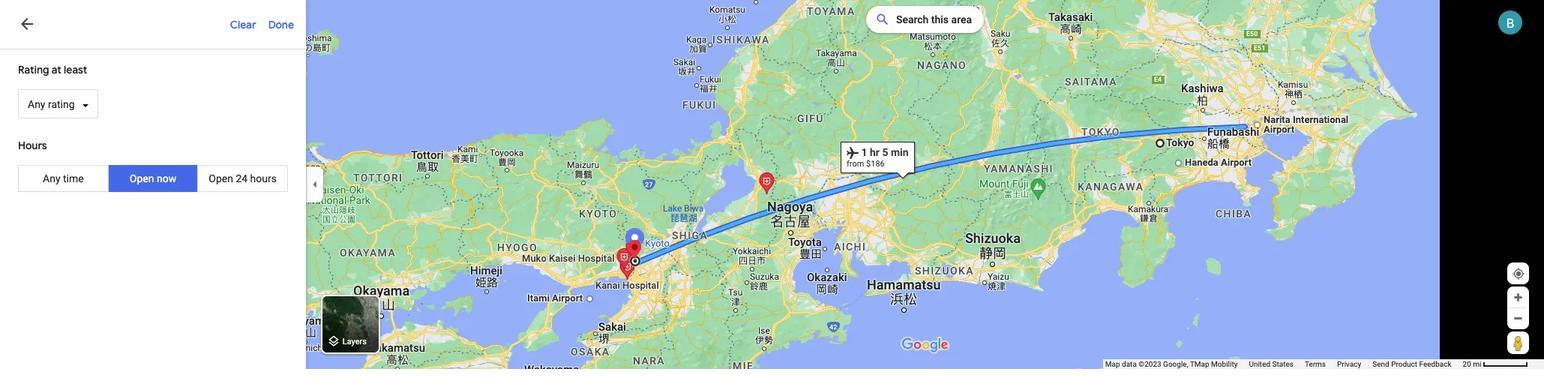 Task type: vqa. For each thing, say whether or not it's contained in the screenshot.
SUN, NOV 19 ELEMENT
no



Task type: describe. For each thing, give the bounding box(es) containing it.
20
[[1464, 360, 1472, 368]]

states
[[1273, 360, 1294, 368]]

main content containing clear
[[0, 0, 306, 369]]

map
[[1106, 360, 1121, 368]]

least
[[64, 63, 87, 77]]

back image
[[18, 15, 36, 33]]

any time
[[43, 173, 84, 185]]

any rating button
[[18, 89, 98, 119]]

zoom in image
[[1513, 292, 1525, 303]]

footer inside google maps element
[[1106, 359, 1464, 369]]

united states
[[1250, 360, 1294, 368]]

24
[[236, 173, 248, 185]]

google,
[[1164, 360, 1189, 368]]

20 mi button
[[1464, 360, 1529, 368]]

tmap
[[1191, 360, 1210, 368]]

option group inside "hours" group
[[18, 165, 288, 192]]

done
[[268, 18, 294, 32]]

google maps element
[[0, 0, 1545, 369]]

product
[[1392, 360, 1418, 368]]

terms button
[[1306, 359, 1327, 369]]

now
[[157, 173, 176, 185]]

search this area button
[[867, 6, 984, 33]]

rating group
[[0, 53, 306, 129]]

privacy
[[1338, 360, 1362, 368]]

done button
[[268, 0, 306, 48]]

rating
[[48, 98, 75, 110]]

layers
[[343, 337, 367, 347]]

hours
[[250, 173, 277, 185]]

search this area
[[897, 14, 972, 26]]

mi
[[1474, 360, 1482, 368]]

show your location image
[[1513, 267, 1526, 281]]

send product feedback
[[1373, 360, 1452, 368]]

mobility
[[1212, 360, 1238, 368]]



Task type: locate. For each thing, give the bounding box(es) containing it.
terms
[[1306, 360, 1327, 368]]

any left time
[[43, 173, 60, 185]]

rating at least
[[18, 63, 87, 77]]

2 open from the left
[[209, 173, 233, 185]]

option group
[[18, 165, 288, 192]]

this
[[932, 14, 949, 26]]

1 vertical spatial any
[[43, 173, 60, 185]]

any for any time
[[43, 173, 60, 185]]

open for open 24 hours
[[209, 173, 233, 185]]

collapse side panel image
[[307, 176, 323, 193]]

any for any rating
[[28, 98, 45, 110]]

at
[[52, 63, 61, 77]]

any inside "hours" group
[[43, 173, 60, 185]]

clear button
[[230, 0, 268, 48]]

any rating
[[28, 98, 75, 110]]

20 mi
[[1464, 360, 1482, 368]]

open now
[[130, 173, 176, 185]]

send product feedback button
[[1373, 359, 1452, 369]]

privacy button
[[1338, 359, 1362, 369]]

open left now
[[130, 173, 154, 185]]

footer
[[1106, 359, 1464, 369]]

united states button
[[1250, 359, 1294, 369]]

hours
[[18, 139, 47, 153]]

any left rating
[[28, 98, 45, 110]]

©2023
[[1139, 360, 1162, 368]]

any
[[28, 98, 45, 110], [43, 173, 60, 185]]

map data ©2023 google, tmap mobility
[[1106, 360, 1238, 368]]

rating
[[18, 63, 49, 77]]

show street view coverage image
[[1508, 332, 1530, 354]]

united
[[1250, 360, 1271, 368]]

zoom out image
[[1513, 313, 1525, 324]]

1 open from the left
[[130, 173, 154, 185]]

open
[[130, 173, 154, 185], [209, 173, 233, 185]]

footer containing map data ©2023 google, tmap mobility
[[1106, 359, 1464, 369]]

data
[[1123, 360, 1137, 368]]

open left 24
[[209, 173, 233, 185]]

any inside popup button
[[28, 98, 45, 110]]

hours group
[[0, 129, 306, 202]]

0 vertical spatial any
[[28, 98, 45, 110]]

option group containing any time
[[18, 165, 288, 192]]

search
[[897, 14, 929, 26]]

0 horizontal spatial open
[[130, 173, 154, 185]]

time
[[63, 173, 84, 185]]

open for open now
[[130, 173, 154, 185]]

area
[[952, 14, 972, 26]]

main content
[[0, 0, 306, 369]]

clear
[[230, 18, 256, 32]]

feedback
[[1420, 360, 1452, 368]]

open 24 hours
[[209, 173, 277, 185]]

send
[[1373, 360, 1390, 368]]

1 horizontal spatial open
[[209, 173, 233, 185]]



